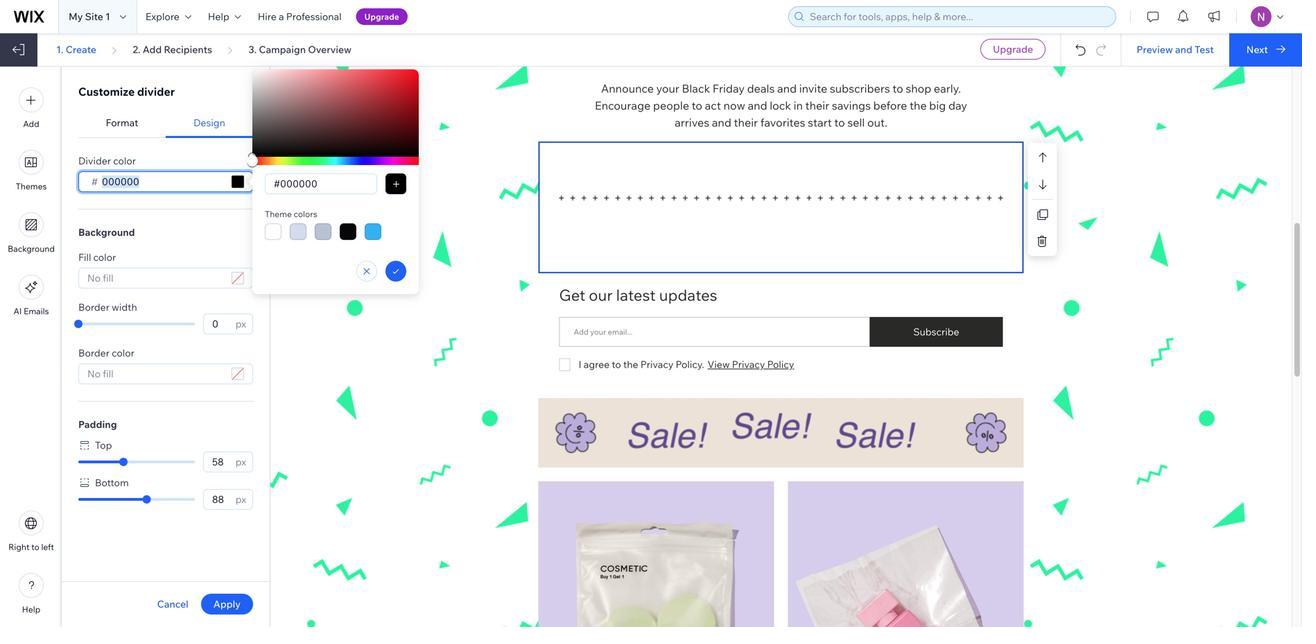 Task type: vqa. For each thing, say whether or not it's contained in the screenshot.
Settings
no



Task type: locate. For each thing, give the bounding box(es) containing it.
to inside right to left button
[[31, 542, 39, 552]]

policy.
[[676, 358, 705, 371]]

border
[[78, 301, 110, 313], [78, 347, 110, 359]]

help button down right to left at left bottom
[[19, 573, 44, 615]]

0 horizontal spatial your
[[591, 327, 606, 337]]

upgrade for topmost upgrade button
[[365, 11, 399, 22]]

apply
[[214, 598, 241, 610]]

2 horizontal spatial add
[[574, 327, 589, 337]]

1 vertical spatial add
[[23, 119, 39, 129]]

add up themes button
[[23, 119, 39, 129]]

add
[[143, 43, 162, 56], [23, 119, 39, 129], [574, 327, 589, 337]]

1 horizontal spatial privacy
[[732, 358, 766, 371]]

and up "lock"
[[778, 82, 797, 96]]

2 privacy from the left
[[732, 358, 766, 371]]

your inside the announce your black friday deals and invite subscribers to shop early. encourage people to act now and lock in their savings before the big day arrives and their favorites start to sell out.
[[657, 82, 680, 96]]

favorites
[[761, 116, 806, 130]]

px for background
[[236, 318, 246, 330]]

0 vertical spatial px
[[236, 318, 246, 330]]

no fill field up width
[[83, 268, 228, 288]]

0 horizontal spatial the
[[624, 358, 639, 371]]

ai emails button
[[14, 275, 49, 316]]

0 horizontal spatial background
[[8, 244, 55, 254]]

add up i
[[574, 327, 589, 337]]

a
[[279, 10, 284, 23]]

help up recipients
[[208, 10, 229, 23]]

in
[[794, 99, 803, 113]]

next button
[[1230, 33, 1303, 67]]

0 horizontal spatial upgrade
[[365, 11, 399, 22]]

1 border from the top
[[78, 301, 110, 313]]

0 horizontal spatial add
[[23, 119, 39, 129]]

0 horizontal spatial upgrade button
[[356, 8, 408, 25]]

agree
[[584, 358, 610, 371]]

to right agree
[[612, 358, 621, 371]]

color for border color
[[112, 347, 135, 359]]

color down width
[[112, 347, 135, 359]]

1 px from the top
[[236, 318, 246, 330]]

fill color
[[78, 251, 116, 263]]

my
[[69, 10, 83, 23]]

border left width
[[78, 301, 110, 313]]

0 vertical spatial border
[[78, 301, 110, 313]]

upgrade button down search for tools, apps, help & more... field
[[981, 39, 1046, 60]]

preview
[[1137, 43, 1174, 56]]

1 vertical spatial px
[[236, 456, 246, 468]]

1. create
[[56, 43, 96, 56]]

theme colors
[[265, 209, 317, 219]]

upgrade right professional
[[365, 11, 399, 22]]

their up start
[[806, 99, 830, 113]]

1 horizontal spatial background
[[78, 226, 135, 238]]

2 vertical spatial no fill field
[[83, 364, 228, 384]]

right
[[8, 542, 30, 552]]

1 vertical spatial the
[[624, 358, 639, 371]]

add for add
[[23, 119, 39, 129]]

divider
[[78, 155, 111, 167]]

0 horizontal spatial help button
[[19, 573, 44, 615]]

color right the fill
[[93, 251, 116, 263]]

background up ai emails button
[[8, 244, 55, 254]]

upgrade button right professional
[[356, 8, 408, 25]]

tab list
[[78, 108, 253, 138]]

get
[[560, 286, 586, 305]]

your
[[657, 82, 680, 96], [591, 327, 606, 337]]

i agree to the privacy policy. view privacy policy
[[579, 358, 795, 371]]

1 vertical spatial border
[[78, 347, 110, 359]]

shop
[[906, 82, 932, 96]]

help button left hire
[[200, 0, 250, 33]]

privacy right view
[[732, 358, 766, 371]]

customize
[[78, 85, 135, 99]]

to
[[893, 82, 904, 96], [692, 99, 703, 113], [835, 116, 846, 130], [612, 358, 621, 371], [31, 542, 39, 552]]

1 horizontal spatial upgrade button
[[981, 39, 1046, 60]]

2 vertical spatial add
[[574, 327, 589, 337]]

background up fill color
[[78, 226, 135, 238]]

2 border from the top
[[78, 347, 110, 359]]

help button
[[200, 0, 250, 33], [19, 573, 44, 615]]

1 horizontal spatial your
[[657, 82, 680, 96]]

their down now
[[734, 116, 758, 130]]

1 vertical spatial color
[[93, 251, 116, 263]]

1 vertical spatial help button
[[19, 573, 44, 615]]

0 vertical spatial help
[[208, 10, 229, 23]]

the
[[910, 99, 927, 113], [624, 358, 639, 371]]

theme
[[265, 209, 292, 219]]

day
[[949, 99, 968, 113]]

privacy
[[641, 358, 674, 371], [732, 358, 766, 371]]

border down border width
[[78, 347, 110, 359]]

i
[[579, 358, 582, 371]]

border width
[[78, 301, 137, 313]]

background
[[78, 226, 135, 238], [8, 244, 55, 254]]

1 horizontal spatial help button
[[200, 0, 250, 33]]

announce your black friday deals and invite subscribers to shop early. encourage people to act now and lock in their savings before the big day arrives and their favorites start to sell out.
[[595, 82, 970, 130]]

your left 'email...'
[[591, 327, 606, 337]]

divider color
[[78, 155, 136, 167]]

and
[[1176, 43, 1193, 56], [778, 82, 797, 96], [748, 99, 768, 113], [712, 116, 732, 130]]

1 horizontal spatial their
[[806, 99, 830, 113]]

background button
[[8, 212, 55, 254]]

3. campaign overview
[[249, 43, 352, 56]]

now
[[724, 99, 746, 113]]

upgrade
[[365, 11, 399, 22], [994, 43, 1034, 55]]

subscribers
[[830, 82, 891, 96]]

the inside the announce your black friday deals and invite subscribers to shop early. encourage people to act now and lock in their savings before the big day arrives and their favorites start to sell out.
[[910, 99, 927, 113]]

privacy left the policy.
[[641, 358, 674, 371]]

right to left
[[8, 542, 54, 552]]

0 vertical spatial upgrade
[[365, 11, 399, 22]]

1 horizontal spatial the
[[910, 99, 927, 113]]

help down right to left at left bottom
[[22, 604, 40, 615]]

color for divider color
[[113, 155, 136, 167]]

hire a professional link
[[250, 0, 350, 33]]

3 px from the top
[[236, 493, 246, 505]]

your up people
[[657, 82, 680, 96]]

to left the sell
[[835, 116, 846, 130]]

encourage
[[595, 99, 651, 113]]

start
[[808, 116, 832, 130]]

add inside button
[[23, 119, 39, 129]]

0 vertical spatial the
[[910, 99, 927, 113]]

black
[[682, 82, 711, 96]]

themes
[[16, 181, 47, 191]]

1 vertical spatial no fill field
[[83, 268, 228, 288]]

2 vertical spatial px
[[236, 493, 246, 505]]

top
[[95, 439, 112, 451]]

view
[[708, 358, 730, 371]]

color right divider
[[113, 155, 136, 167]]

design button
[[166, 108, 253, 138]]

upgrade button
[[356, 8, 408, 25], [981, 39, 1046, 60]]

None field
[[98, 172, 228, 191]]

the down shop
[[910, 99, 927, 113]]

border for border width
[[78, 301, 110, 313]]

1 vertical spatial your
[[591, 327, 606, 337]]

0 vertical spatial no fill field
[[270, 174, 373, 194]]

0 vertical spatial background
[[78, 226, 135, 238]]

to left left
[[31, 542, 39, 552]]

No fill field
[[270, 174, 373, 194], [83, 268, 228, 288], [83, 364, 228, 384]]

None text field
[[208, 452, 232, 472], [208, 490, 232, 509], [208, 452, 232, 472], [208, 490, 232, 509]]

email...
[[608, 327, 633, 337]]

None text field
[[208, 314, 232, 334]]

2 vertical spatial color
[[112, 347, 135, 359]]

1 vertical spatial upgrade
[[994, 43, 1034, 55]]

their
[[806, 99, 830, 113], [734, 116, 758, 130]]

i agree to the privacy policy. link
[[579, 358, 705, 371]]

no fill field down border color
[[83, 364, 228, 384]]

emails
[[24, 306, 49, 316]]

2.
[[133, 43, 141, 56]]

the down 'email...'
[[624, 358, 639, 371]]

your for announce
[[657, 82, 680, 96]]

your for add
[[591, 327, 606, 337]]

1 horizontal spatial upgrade
[[994, 43, 1034, 55]]

no fill field up colors at left top
[[270, 174, 373, 194]]

and left test
[[1176, 43, 1193, 56]]

0 horizontal spatial their
[[734, 116, 758, 130]]

0 vertical spatial add
[[143, 43, 162, 56]]

0 vertical spatial color
[[113, 155, 136, 167]]

add right 2.
[[143, 43, 162, 56]]

sell
[[848, 116, 865, 130]]

px for padding
[[236, 493, 246, 505]]

early.
[[934, 82, 962, 96]]

1 horizontal spatial help
[[208, 10, 229, 23]]

0 horizontal spatial help
[[22, 604, 40, 615]]

border color
[[78, 347, 135, 359]]

before
[[874, 99, 908, 113]]

color
[[113, 155, 136, 167], [93, 251, 116, 263], [112, 347, 135, 359]]

out.
[[868, 116, 888, 130]]

ai
[[14, 306, 22, 316]]

0 vertical spatial your
[[657, 82, 680, 96]]

1 vertical spatial help
[[22, 604, 40, 615]]

padding
[[78, 418, 117, 430]]

overview
[[308, 43, 352, 56]]

upgrade down search for tools, apps, help & more... field
[[994, 43, 1034, 55]]

0 horizontal spatial privacy
[[641, 358, 674, 371]]



Task type: describe. For each thing, give the bounding box(es) containing it.
add your email... link
[[574, 327, 633, 337]]

add for add your email...
[[574, 327, 589, 337]]

tab list containing format
[[78, 108, 253, 138]]

arrives
[[675, 116, 710, 130]]

cancel
[[157, 598, 189, 610]]

act
[[705, 99, 721, 113]]

3. campaign overview link
[[249, 43, 352, 56]]

1 vertical spatial background
[[8, 244, 55, 254]]

2. add recipients link
[[133, 43, 212, 56]]

and down deals
[[748, 99, 768, 113]]

0 vertical spatial their
[[806, 99, 830, 113]]

1 privacy from the left
[[641, 358, 674, 371]]

3.
[[249, 43, 257, 56]]

to up the before
[[893, 82, 904, 96]]

lock
[[770, 99, 792, 113]]

width
[[112, 301, 137, 313]]

cancel button
[[157, 598, 189, 611]]

invite
[[800, 82, 828, 96]]

to left act
[[692, 99, 703, 113]]

site
[[85, 10, 103, 23]]

announce
[[602, 82, 654, 96]]

no fill field for fill color
[[83, 268, 228, 288]]

campaign
[[259, 43, 306, 56]]

1 vertical spatial their
[[734, 116, 758, 130]]

1.
[[56, 43, 64, 56]]

big
[[930, 99, 947, 113]]

subscribe
[[914, 326, 960, 338]]

apply button
[[201, 594, 253, 615]]

savings
[[832, 99, 871, 113]]

divider
[[137, 85, 175, 99]]

explore
[[146, 10, 180, 23]]

add button
[[19, 87, 44, 129]]

hire
[[258, 10, 277, 23]]

design
[[194, 117, 225, 129]]

preview and test
[[1137, 43, 1215, 56]]

updates
[[660, 286, 718, 305]]

2 px from the top
[[236, 456, 246, 468]]

2. add recipients
[[133, 43, 212, 56]]

deals
[[748, 82, 775, 96]]

themes button
[[16, 150, 47, 191]]

policy
[[768, 358, 795, 371]]

border for border color
[[78, 347, 110, 359]]

get our latest updates
[[560, 286, 718, 305]]

view privacy policy link
[[708, 358, 795, 371]]

format button
[[78, 108, 166, 138]]

add your email...
[[574, 327, 633, 337]]

upgrade for bottom upgrade button
[[994, 43, 1034, 55]]

Search for tools, apps, help & more... field
[[806, 7, 1112, 26]]

my site 1
[[69, 10, 110, 23]]

no fill field for border color
[[83, 364, 228, 384]]

color for fill color
[[93, 251, 116, 263]]

recipients
[[164, 43, 212, 56]]

1
[[105, 10, 110, 23]]

format
[[106, 117, 138, 129]]

latest
[[617, 286, 656, 305]]

people
[[653, 99, 690, 113]]

create
[[66, 43, 96, 56]]

customize divider
[[78, 85, 175, 99]]

next
[[1247, 43, 1269, 56]]

right to left button
[[8, 511, 54, 552]]

our
[[589, 286, 613, 305]]

ai emails
[[14, 306, 49, 316]]

1 horizontal spatial add
[[143, 43, 162, 56]]

bottom
[[95, 477, 129, 489]]

test
[[1195, 43, 1215, 56]]

friday
[[713, 82, 745, 96]]

1 vertical spatial upgrade button
[[981, 39, 1046, 60]]

and down act
[[712, 116, 732, 130]]

#
[[92, 176, 98, 188]]

0 vertical spatial help button
[[200, 0, 250, 33]]

hire a professional
[[258, 10, 342, 23]]

left
[[41, 542, 54, 552]]

fill
[[78, 251, 91, 263]]

0 vertical spatial upgrade button
[[356, 8, 408, 25]]

1. create link
[[56, 43, 96, 56]]



